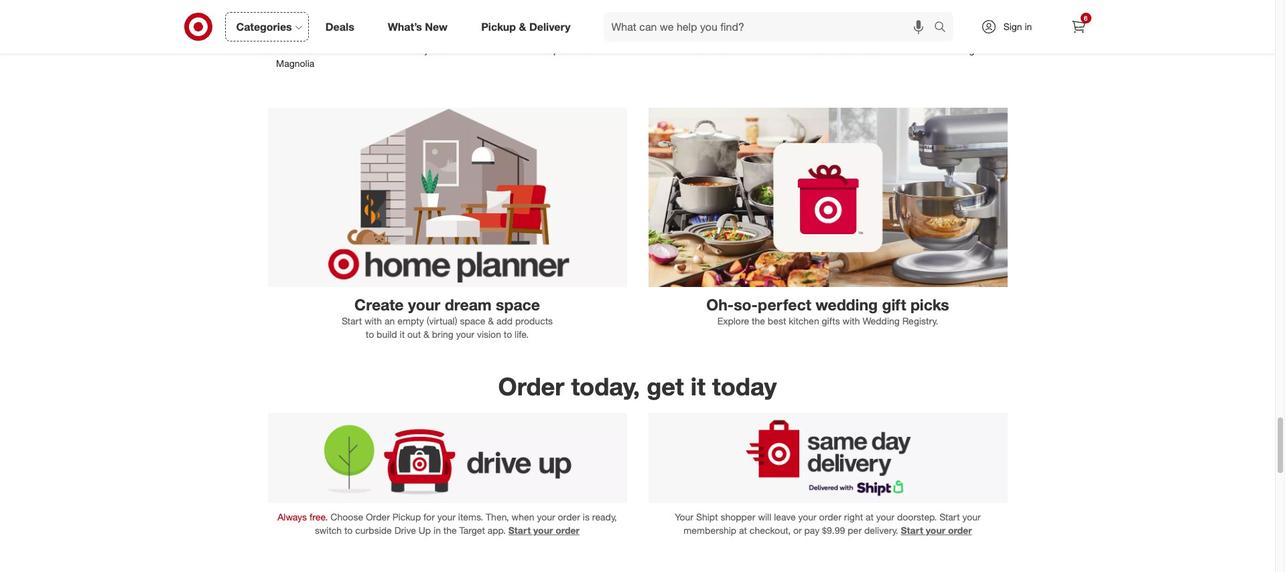 Task type: describe. For each thing, give the bounding box(es) containing it.
leave
[[774, 512, 796, 524]]

& right out
[[424, 329, 429, 340]]

out
[[407, 329, 421, 340]]

best
[[768, 315, 786, 327]]

app.
[[488, 526, 506, 537]]

& inside hearth & hand™ with magnolia
[[283, 44, 289, 55]]

order inside your shipt shopper will leave your order right at your doorstep. start your membership at checkout, or pay $9.99 per delivery.
[[819, 512, 842, 524]]

checkout,
[[750, 526, 791, 537]]

always
[[278, 512, 307, 524]]

gifts
[[822, 315, 840, 327]]

will
[[758, 512, 771, 524]]

categories link
[[225, 12, 309, 42]]

figmint™ link
[[911, 0, 1048, 57]]

with inside create your dream space start with an empty (virtual) space & add products to build it out & bring your vision to life.
[[365, 315, 382, 327]]

bring
[[432, 329, 454, 340]]

ready,
[[592, 512, 617, 524]]

up
[[419, 526, 431, 537]]

products
[[515, 315, 553, 327]]

registry.
[[902, 315, 938, 327]]

(virtual)
[[427, 315, 457, 327]]

drive up image
[[268, 414, 627, 504]]

project 62
[[411, 44, 453, 55]]

sign
[[1003, 21, 1022, 32]]

oh-
[[706, 295, 734, 314]]

hearth & hand™ with magnolia link
[[227, 0, 364, 70]]

order inside choose order pickup for your items. then, when your order is ready, switch to curbside drive up in the target app.
[[558, 512, 580, 524]]

sign in
[[1003, 21, 1032, 32]]

search button
[[928, 12, 960, 44]]

always free.
[[278, 512, 328, 524]]

order today, get it today
[[498, 372, 777, 402]]

target home planner image
[[268, 108, 627, 287]]

when
[[512, 512, 534, 524]]

$9.99
[[822, 526, 845, 537]]

so-
[[734, 295, 758, 314]]

right
[[844, 512, 863, 524]]

get
[[647, 372, 684, 402]]

magnolia
[[276, 57, 314, 69]]

gift
[[882, 295, 906, 314]]

& left the delivery
[[519, 20, 526, 33]]

delivery
[[529, 20, 571, 33]]

0 vertical spatial order
[[498, 372, 564, 402]]

per
[[848, 526, 862, 537]]

shopper
[[721, 512, 755, 524]]

room essentials™
[[805, 44, 880, 55]]

1 horizontal spatial space
[[496, 295, 540, 314]]

dream
[[445, 295, 492, 314]]

create
[[354, 295, 404, 314]]

create your dream space start with an empty (virtual) space & add products to build it out & bring your vision to life.
[[342, 295, 553, 340]]

your up the delivery.
[[876, 512, 894, 524]]

doorstep.
[[897, 512, 937, 524]]

add
[[496, 315, 513, 327]]

to for dream
[[366, 329, 374, 340]]

or
[[793, 526, 802, 537]]

wedding
[[863, 315, 900, 327]]

project 62 link
[[364, 0, 501, 57]]

0 horizontal spatial space
[[460, 315, 485, 327]]

sign in link
[[969, 12, 1053, 42]]

perfect
[[758, 295, 811, 314]]

figmint™
[[962, 44, 998, 55]]

eclectic place setting for two. crockpot displayed. image
[[648, 108, 1007, 287]]

deals link
[[314, 12, 371, 42]]

curbside
[[355, 526, 392, 537]]

1 horizontal spatial pickup
[[481, 20, 516, 33]]

for
[[424, 512, 435, 524]]

switch
[[315, 526, 342, 537]]

build
[[377, 329, 397, 340]]

pickup inside choose order pickup for your items. then, when your order is ready, switch to curbside drive up in the target app.
[[393, 512, 421, 524]]

search
[[928, 21, 960, 35]]

then,
[[486, 512, 509, 524]]

with inside hearth & hand™ with magnolia
[[322, 44, 339, 55]]

choose
[[331, 512, 363, 524]]

hearth & hand™ with magnolia
[[252, 44, 339, 69]]

project
[[411, 44, 440, 55]]

today,
[[571, 372, 640, 402]]

in inside choose order pickup for your items. then, when your order is ready, switch to curbside drive up in the target app.
[[434, 526, 441, 537]]

items.
[[458, 512, 483, 524]]

your shipt shopper will leave your order right at your doorstep. start your membership at checkout, or pay $9.99 per delivery.
[[675, 512, 981, 537]]

6 link
[[1064, 12, 1093, 42]]

essentials™
[[833, 44, 880, 55]]

life.
[[515, 329, 529, 340]]

start down when
[[508, 526, 531, 537]]



Task type: locate. For each thing, give the bounding box(es) containing it.
1 vertical spatial space
[[460, 315, 485, 327]]

space up add
[[496, 295, 540, 314]]

the inside choose order pickup for your items. then, when your order is ready, switch to curbside drive up in the target app.
[[443, 526, 457, 537]]

0 vertical spatial pickup
[[481, 20, 516, 33]]

your
[[675, 512, 693, 524]]

with left an
[[365, 315, 382, 327]]

order inside choose order pickup for your items. then, when your order is ready, switch to curbside drive up in the target app.
[[366, 512, 390, 524]]

& up the vision
[[488, 315, 494, 327]]

1 horizontal spatial order
[[498, 372, 564, 402]]

your up empty
[[408, 295, 440, 314]]

your down when
[[533, 526, 553, 537]]

1 horizontal spatial it
[[691, 372, 705, 402]]

at down shopper
[[739, 526, 747, 537]]

1 horizontal spatial to
[[366, 329, 374, 340]]

1 horizontal spatial the
[[752, 315, 765, 327]]

start right doorstep.
[[939, 512, 960, 524]]

it right get at the bottom right of page
[[691, 372, 705, 402]]

shipt
[[696, 512, 718, 524]]

the
[[752, 315, 765, 327], [443, 526, 457, 537]]

room essentials™ link
[[774, 0, 911, 57]]

0 vertical spatial space
[[496, 295, 540, 314]]

0 vertical spatial in
[[1025, 21, 1032, 32]]

1 vertical spatial pickup
[[393, 512, 421, 524]]

in right sign
[[1025, 21, 1032, 32]]

delivery.
[[864, 526, 898, 537]]

in
[[1025, 21, 1032, 32], [434, 526, 441, 537]]

start your order
[[508, 526, 580, 537], [901, 526, 972, 537]]

0 horizontal spatial it
[[400, 329, 405, 340]]

space
[[496, 295, 540, 314], [460, 315, 485, 327]]

an
[[385, 315, 395, 327]]

62
[[443, 44, 453, 55]]

2 start your order from the left
[[901, 526, 972, 537]]

to for pickup
[[344, 526, 353, 537]]

start down doorstep.
[[901, 526, 923, 537]]

start inside create your dream space start with an empty (virtual) space & add products to build it out & bring your vision to life.
[[342, 315, 362, 327]]

with inside oh-so-perfect wedding gift picks explore the best kitchen gifts with wedding registry.
[[843, 315, 860, 327]]

picks
[[910, 295, 949, 314]]

What can we help you find? suggestions appear below search field
[[603, 12, 937, 42]]

1 horizontal spatial start your order
[[901, 526, 972, 537]]

it inside create your dream space start with an empty (virtual) space & add products to build it out & bring your vision to life.
[[400, 329, 405, 340]]

0 horizontal spatial at
[[739, 526, 747, 537]]

1 vertical spatial order
[[366, 512, 390, 524]]

deals
[[325, 20, 354, 33]]

vision
[[477, 329, 501, 340]]

0 horizontal spatial to
[[344, 526, 353, 537]]

oh-so-perfect wedding gift picks explore the best kitchen gifts with wedding registry.
[[706, 295, 949, 327]]

to down choose
[[344, 526, 353, 537]]

1 horizontal spatial with
[[365, 315, 382, 327]]

your down doorstep.
[[926, 526, 945, 537]]

1 horizontal spatial in
[[1025, 21, 1032, 32]]

2 horizontal spatial with
[[843, 315, 860, 327]]

& up magnolia
[[283, 44, 289, 55]]

0 horizontal spatial start your order
[[508, 526, 580, 537]]

pay
[[804, 526, 820, 537]]

0 vertical spatial the
[[752, 315, 765, 327]]

0 horizontal spatial pickup
[[393, 512, 421, 524]]

order
[[558, 512, 580, 524], [819, 512, 842, 524], [556, 526, 580, 537], [948, 526, 972, 537]]

0 vertical spatial at
[[866, 512, 874, 524]]

what's new link
[[376, 12, 464, 42]]

order down life.
[[498, 372, 564, 402]]

what's
[[388, 20, 422, 33]]

with
[[322, 44, 339, 55], [365, 315, 382, 327], [843, 315, 860, 327]]

target
[[459, 526, 485, 537]]

1 vertical spatial at
[[739, 526, 747, 537]]

1 vertical spatial it
[[691, 372, 705, 402]]

threshold™
[[683, 44, 729, 55]]

your
[[408, 295, 440, 314], [456, 329, 474, 340], [437, 512, 456, 524], [537, 512, 555, 524], [798, 512, 817, 524], [876, 512, 894, 524], [962, 512, 981, 524], [533, 526, 553, 537], [926, 526, 945, 537]]

to left build
[[366, 329, 374, 340]]

pickup up drive
[[393, 512, 421, 524]]

space down dream
[[460, 315, 485, 327]]

order
[[498, 372, 564, 402], [366, 512, 390, 524]]

at
[[866, 512, 874, 524], [739, 526, 747, 537]]

start your order down when
[[508, 526, 580, 537]]

in right up
[[434, 526, 441, 537]]

2 horizontal spatial to
[[504, 329, 512, 340]]

start your order down doorstep.
[[901, 526, 972, 537]]

at right right
[[866, 512, 874, 524]]

room
[[805, 44, 831, 55]]

with down wedding
[[843, 315, 860, 327]]

categories
[[236, 20, 292, 33]]

pickup & delivery link
[[470, 12, 587, 42]]

start down create
[[342, 315, 362, 327]]

is
[[583, 512, 590, 524]]

threshold™ link
[[638, 0, 774, 57]]

opalhouse
[[546, 44, 592, 55]]

opalhouse link
[[501, 0, 638, 57]]

0 horizontal spatial the
[[443, 526, 457, 537]]

to down add
[[504, 329, 512, 340]]

0 vertical spatial it
[[400, 329, 405, 340]]

1 start your order from the left
[[508, 526, 580, 537]]

with right hand™
[[322, 44, 339, 55]]

to
[[366, 329, 374, 340], [504, 329, 512, 340], [344, 526, 353, 537]]

choose order pickup for your items. then, when your order is ready, switch to curbside drive up in the target app.
[[315, 512, 617, 537]]

same day delivery. delivered by shipt. image
[[648, 414, 1007, 504]]

it left out
[[400, 329, 405, 340]]

start inside your shipt shopper will leave your order right at your doorstep. start your membership at checkout, or pay $9.99 per delivery.
[[939, 512, 960, 524]]

empty
[[397, 315, 424, 327]]

today
[[712, 372, 777, 402]]

your right when
[[537, 512, 555, 524]]

your right for on the bottom of the page
[[437, 512, 456, 524]]

order up the curbside
[[366, 512, 390, 524]]

pickup & delivery
[[481, 20, 571, 33]]

to inside choose order pickup for your items. then, when your order is ready, switch to curbside drive up in the target app.
[[344, 526, 353, 537]]

pickup left the delivery
[[481, 20, 516, 33]]

the left the target on the bottom left of page
[[443, 526, 457, 537]]

1 horizontal spatial at
[[866, 512, 874, 524]]

the inside oh-so-perfect wedding gift picks explore the best kitchen gifts with wedding registry.
[[752, 315, 765, 327]]

hand™
[[291, 44, 319, 55]]

6
[[1084, 14, 1088, 22]]

0 horizontal spatial order
[[366, 512, 390, 524]]

it
[[400, 329, 405, 340], [691, 372, 705, 402]]

pickup
[[481, 20, 516, 33], [393, 512, 421, 524]]

the left the best
[[752, 315, 765, 327]]

your right doorstep.
[[962, 512, 981, 524]]

membership
[[684, 526, 736, 537]]

wedding
[[816, 295, 878, 314]]

explore
[[717, 315, 749, 327]]

kitchen
[[789, 315, 819, 327]]

drive
[[394, 526, 416, 537]]

your right bring
[[456, 329, 474, 340]]

new
[[425, 20, 448, 33]]

0 horizontal spatial with
[[322, 44, 339, 55]]

what's new
[[388, 20, 448, 33]]

0 horizontal spatial in
[[434, 526, 441, 537]]

your up pay
[[798, 512, 817, 524]]

1 vertical spatial in
[[434, 526, 441, 537]]

hearth
[[252, 44, 280, 55]]

1 vertical spatial the
[[443, 526, 457, 537]]

free.
[[309, 512, 328, 524]]



Task type: vqa. For each thing, say whether or not it's contained in the screenshot.
Razor link
no



